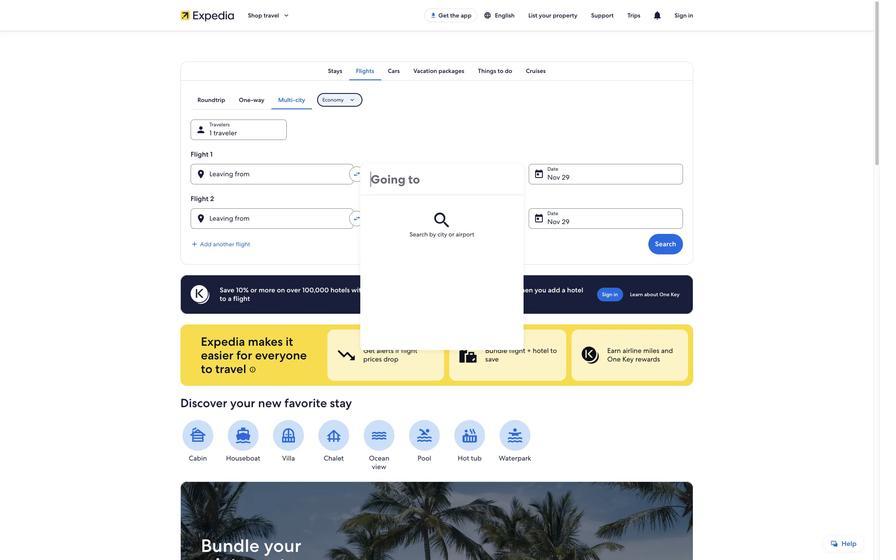 Task type: vqa. For each thing, say whether or not it's contained in the screenshot.
left bundle
yes



Task type: describe. For each thing, give the bounding box(es) containing it.
save inside save 10% or more on over 100,000 hotels with member prices. also, members save up to 30% when you add a hotel to a flight
[[466, 286, 480, 295]]

to inside bundle flight + hotel to save
[[551, 347, 557, 356]]

flight inside save 10% or more on over 100,000 hotels with member prices. also, members save up to 30% when you add a hotel to a flight
[[233, 295, 250, 304]]

favorite
[[285, 396, 327, 411]]

list your property link
[[522, 8, 585, 23]]

houseboat
[[226, 455, 260, 464]]

villa button
[[271, 421, 306, 464]]

flight 1
[[191, 150, 213, 159]]

Going to text field
[[361, 164, 524, 195]]

things to do link
[[471, 62, 519, 80]]

things
[[478, 67, 496, 75]]

pool
[[418, 455, 431, 464]]

swap origin and destination values image
[[353, 215, 361, 223]]

drop
[[384, 355, 399, 364]]

stay
[[330, 396, 352, 411]]

100,000
[[302, 286, 329, 295]]

to inside expedia makes it easier for everyone to travel
[[201, 362, 213, 377]]

economy
[[322, 97, 344, 103]]

if
[[395, 347, 400, 356]]

bundle your winter getawa
[[201, 535, 329, 561]]

sign inside sign in link
[[602, 292, 613, 298]]

flights
[[356, 67, 374, 75]]

view
[[372, 463, 386, 472]]

cabin button
[[180, 421, 216, 464]]

to left 10% on the bottom left of page
[[220, 295, 226, 304]]

vacation
[[414, 67, 437, 75]]

1 horizontal spatial city
[[438, 231, 447, 239]]

learn
[[630, 292, 643, 298]]

key inside the "learn about one key" link
[[671, 292, 680, 298]]

when
[[516, 286, 533, 295]]

trips link
[[621, 8, 647, 23]]

chalet
[[324, 455, 344, 464]]

learn about one key
[[630, 292, 680, 298]]

small image
[[484, 12, 492, 19]]

nov for flight 1
[[548, 173, 560, 182]]

city inside tab list
[[295, 96, 305, 104]]

your for list
[[539, 12, 552, 19]]

english button
[[477, 8, 522, 23]]

save 10% or more on over 100,000 hotels with member prices. also, members save up to 30% when you add a hotel to a flight
[[220, 286, 584, 304]]

save inside bundle flight + hotel to save
[[485, 355, 499, 364]]

pool button
[[407, 421, 442, 464]]

10%
[[236, 286, 249, 295]]

search button
[[648, 234, 683, 255]]

one-way
[[239, 96, 265, 104]]

ocean view button
[[362, 421, 397, 472]]

shop
[[248, 12, 262, 19]]

vacation packages link
[[407, 62, 471, 80]]

2
[[210, 195, 214, 204]]

one inside the "learn about one key" link
[[660, 292, 670, 298]]

discover
[[180, 396, 227, 411]]

stays
[[328, 67, 342, 75]]

cars link
[[381, 62, 407, 80]]

with
[[352, 286, 365, 295]]

support
[[591, 12, 614, 19]]

one inside earn airline miles and one key rewards
[[607, 355, 621, 364]]

flight for flight 1
[[191, 150, 209, 159]]

travel sale activities deals image
[[180, 482, 694, 561]]

and
[[661, 347, 673, 356]]

travel inside dropdown button
[[264, 12, 279, 19]]

economy button
[[317, 93, 363, 107]]

trips
[[628, 12, 641, 19]]

winter
[[201, 554, 254, 561]]

easier
[[201, 348, 234, 363]]

tab list containing roundtrip
[[191, 91, 312, 109]]

nov 29 for flight 1
[[548, 173, 570, 182]]

your for discover
[[230, 396, 255, 411]]

also,
[[418, 286, 433, 295]]

medium image
[[191, 241, 198, 248]]

hotels
[[331, 286, 350, 295]]

get the app link
[[424, 9, 477, 22]]

alerts
[[377, 347, 394, 356]]

1 vertical spatial 1
[[210, 150, 213, 159]]

flight right another
[[236, 241, 250, 248]]

sign inside sign in dropdown button
[[675, 12, 687, 19]]

on
[[277, 286, 285, 295]]

key inside earn airline miles and one key rewards
[[623, 355, 634, 364]]

by
[[429, 231, 436, 239]]

multi-city
[[278, 96, 305, 104]]

nov 29 for flight 2
[[548, 218, 570, 227]]

way
[[253, 96, 265, 104]]

more
[[259, 286, 275, 295]]

chalet button
[[316, 421, 351, 464]]

sign in link
[[597, 288, 623, 302]]

ocean view
[[369, 455, 389, 472]]

hot
[[458, 455, 469, 464]]

add another flight button
[[191, 241, 250, 248]]

sign in button
[[668, 5, 700, 26]]

support link
[[585, 8, 621, 23]]

+
[[527, 347, 531, 356]]

1 inside dropdown button
[[210, 129, 212, 138]]

prices
[[363, 355, 382, 364]]

flight 2
[[191, 195, 214, 204]]

hotel inside save 10% or more on over 100,000 hotels with member prices. also, members save up to 30% when you add a hotel to a flight
[[567, 286, 584, 295]]

multi-
[[278, 96, 295, 104]]

cars
[[388, 67, 400, 75]]

roundtrip
[[198, 96, 225, 104]]

ocean
[[369, 455, 389, 464]]

get alerts if flight prices drop
[[363, 347, 418, 364]]

list
[[529, 12, 538, 19]]

villa
[[282, 455, 295, 464]]

0 horizontal spatial a
[[228, 295, 232, 304]]

packages
[[439, 67, 465, 75]]

sign in inside the bundle your winter getawa main content
[[602, 292, 618, 298]]

29 for 1
[[562, 173, 570, 182]]



Task type: locate. For each thing, give the bounding box(es) containing it.
0 horizontal spatial sign
[[602, 292, 613, 298]]

add another flight
[[200, 241, 250, 248]]

expedia makes it easier for everyone to travel
[[201, 334, 307, 377]]

tab list
[[180, 62, 694, 80], [191, 91, 312, 109]]

1 horizontal spatial your
[[264, 535, 301, 558]]

to right up in the bottom right of the page
[[492, 286, 498, 295]]

one-way link
[[232, 91, 271, 109]]

to inside things to do link
[[498, 67, 504, 75]]

0 vertical spatial get
[[439, 12, 449, 19]]

0 horizontal spatial sign in
[[602, 292, 618, 298]]

0 horizontal spatial save
[[466, 286, 480, 295]]

things to do
[[478, 67, 512, 75]]

get inside get alerts if flight prices drop
[[363, 347, 375, 356]]

1 vertical spatial get
[[363, 347, 375, 356]]

or right 10% on the bottom left of page
[[250, 286, 257, 295]]

0 vertical spatial 29
[[562, 173, 570, 182]]

or left airport
[[449, 231, 455, 239]]

about
[[644, 292, 658, 298]]

list your property
[[529, 12, 578, 19]]

2 nov 29 button from the top
[[529, 209, 683, 229]]

tub
[[471, 455, 482, 464]]

sign
[[675, 12, 687, 19], [602, 292, 613, 298]]

0 vertical spatial nov
[[548, 173, 560, 182]]

new
[[258, 396, 282, 411]]

one-
[[239, 96, 253, 104]]

2 nov 29 from the top
[[548, 218, 570, 227]]

earn
[[607, 347, 621, 356]]

1 out of 3 element
[[328, 330, 444, 381]]

your inside bundle your winter getawa
[[264, 535, 301, 558]]

flight left more
[[233, 295, 250, 304]]

english
[[495, 12, 515, 19]]

0 horizontal spatial search
[[410, 231, 428, 239]]

travel left trailing icon
[[264, 12, 279, 19]]

0 vertical spatial in
[[688, 12, 694, 19]]

1 horizontal spatial hotel
[[567, 286, 584, 295]]

1 left traveler
[[210, 129, 212, 138]]

key right 'earn'
[[623, 355, 634, 364]]

1 horizontal spatial or
[[449, 231, 455, 239]]

2 flight from the top
[[191, 195, 209, 204]]

1 horizontal spatial in
[[688, 12, 694, 19]]

1 vertical spatial one
[[607, 355, 621, 364]]

0 horizontal spatial or
[[250, 286, 257, 295]]

0 vertical spatial key
[[671, 292, 680, 298]]

airport
[[456, 231, 474, 239]]

1 vertical spatial or
[[250, 286, 257, 295]]

travel inside expedia makes it easier for everyone to travel
[[215, 362, 246, 377]]

1 horizontal spatial a
[[562, 286, 566, 295]]

bundle inside bundle your winter getawa
[[201, 535, 260, 558]]

1 traveler
[[210, 129, 237, 138]]

1 vertical spatial your
[[230, 396, 255, 411]]

hotel right +
[[533, 347, 549, 356]]

1 horizontal spatial bundle
[[485, 347, 508, 356]]

shop travel
[[248, 12, 279, 19]]

travel left xsmall image
[[215, 362, 246, 377]]

nov
[[548, 173, 560, 182], [548, 218, 560, 227]]

0 horizontal spatial key
[[623, 355, 634, 364]]

1 nov from the top
[[548, 173, 560, 182]]

1 horizontal spatial get
[[439, 12, 449, 19]]

earn airline miles and one key rewards
[[607, 347, 673, 364]]

0 horizontal spatial bundle
[[201, 535, 260, 558]]

0 horizontal spatial your
[[230, 396, 255, 411]]

learn about one key link
[[627, 288, 683, 302]]

1 vertical spatial save
[[485, 355, 499, 364]]

do
[[505, 67, 512, 75]]

2 out of 3 element
[[450, 330, 566, 381]]

0 vertical spatial nov 29
[[548, 173, 570, 182]]

hotel inside bundle flight + hotel to save
[[533, 347, 549, 356]]

flight right if
[[401, 347, 418, 356]]

3 out of 3 element
[[572, 330, 688, 381]]

add
[[548, 286, 560, 295]]

2 vertical spatial your
[[264, 535, 301, 558]]

flight inside bundle flight + hotel to save
[[509, 347, 526, 356]]

0 horizontal spatial in
[[614, 292, 618, 298]]

1 horizontal spatial travel
[[264, 12, 279, 19]]

rewards
[[636, 355, 660, 364]]

1 vertical spatial tab list
[[191, 91, 312, 109]]

swap origin and destination values image
[[353, 171, 361, 178]]

everyone
[[255, 348, 307, 363]]

0 horizontal spatial one
[[607, 355, 621, 364]]

hotel
[[567, 286, 584, 295], [533, 347, 549, 356]]

1 horizontal spatial search
[[655, 240, 676, 249]]

bundle for bundle your winter getawa
[[201, 535, 260, 558]]

get right download the app button image
[[439, 12, 449, 19]]

one left the airline
[[607, 355, 621, 364]]

1 vertical spatial travel
[[215, 362, 246, 377]]

in left learn
[[614, 292, 618, 298]]

search inside button
[[655, 240, 676, 249]]

a left 10% on the bottom left of page
[[228, 295, 232, 304]]

to down expedia
[[201, 362, 213, 377]]

bundle
[[485, 347, 508, 356], [201, 535, 260, 558]]

0 vertical spatial bundle
[[485, 347, 508, 356]]

save
[[466, 286, 480, 295], [485, 355, 499, 364]]

for
[[236, 348, 252, 363]]

it
[[286, 334, 293, 350]]

0 vertical spatial your
[[539, 12, 552, 19]]

hot tub
[[458, 455, 482, 464]]

the
[[450, 12, 459, 19]]

1 vertical spatial sign in
[[602, 292, 618, 298]]

1 vertical spatial nov 29 button
[[529, 209, 683, 229]]

prices.
[[396, 286, 416, 295]]

1 vertical spatial hotel
[[533, 347, 549, 356]]

trailing image
[[283, 12, 290, 19]]

up
[[482, 286, 490, 295]]

0 horizontal spatial city
[[295, 96, 305, 104]]

1 29 from the top
[[562, 173, 570, 182]]

get left alerts
[[363, 347, 375, 356]]

flight
[[191, 150, 209, 159], [191, 195, 209, 204]]

city
[[295, 96, 305, 104], [438, 231, 447, 239]]

download the app button image
[[430, 12, 437, 19]]

over
[[287, 286, 301, 295]]

1 vertical spatial nov 29
[[548, 218, 570, 227]]

hotel right 'add'
[[567, 286, 584, 295]]

2 29 from the top
[[562, 218, 570, 227]]

discover your new favorite stay
[[180, 396, 352, 411]]

member
[[367, 286, 394, 295]]

property
[[553, 12, 578, 19]]

1 vertical spatial sign
[[602, 292, 613, 298]]

0 vertical spatial one
[[660, 292, 670, 298]]

another
[[213, 241, 234, 248]]

29 for 2
[[562, 218, 570, 227]]

0 vertical spatial city
[[295, 96, 305, 104]]

expedia logo image
[[180, 9, 234, 21]]

city right by
[[438, 231, 447, 239]]

0 vertical spatial search
[[410, 231, 428, 239]]

to left "do"
[[498, 67, 504, 75]]

cruises
[[526, 67, 546, 75]]

members
[[435, 286, 465, 295]]

flight for flight 2
[[191, 195, 209, 204]]

2 nov from the top
[[548, 218, 560, 227]]

get for get alerts if flight prices drop
[[363, 347, 375, 356]]

1 vertical spatial in
[[614, 292, 618, 298]]

nov 29
[[548, 173, 570, 182], [548, 218, 570, 227]]

1 nov 29 button from the top
[[529, 164, 683, 185]]

1 vertical spatial key
[[623, 355, 634, 364]]

search for search
[[655, 240, 676, 249]]

1
[[210, 129, 212, 138], [210, 150, 213, 159]]

save
[[220, 286, 235, 295]]

nov 29 button for 1
[[529, 164, 683, 185]]

a right 'add'
[[562, 286, 566, 295]]

bundle for bundle flight + hotel to save
[[485, 347, 508, 356]]

or inside save 10% or more on over 100,000 hotels with member prices. also, members save up to 30% when you add a hotel to a flight
[[250, 286, 257, 295]]

save left up in the bottom right of the page
[[466, 286, 480, 295]]

to right +
[[551, 347, 557, 356]]

0 vertical spatial sign in
[[675, 12, 694, 19]]

0 vertical spatial or
[[449, 231, 455, 239]]

cabin
[[189, 455, 207, 464]]

1 vertical spatial 29
[[562, 218, 570, 227]]

1 vertical spatial search
[[655, 240, 676, 249]]

flight inside get alerts if flight prices drop
[[401, 347, 418, 356]]

1 vertical spatial bundle
[[201, 535, 260, 558]]

travel
[[264, 12, 279, 19], [215, 362, 246, 377]]

miles
[[644, 347, 660, 356]]

communication center icon image
[[653, 10, 663, 21]]

1 nov 29 from the top
[[548, 173, 570, 182]]

add
[[200, 241, 212, 248]]

tab list containing stays
[[180, 62, 694, 80]]

nov 29 button for 2
[[529, 209, 683, 229]]

0 horizontal spatial travel
[[215, 362, 246, 377]]

0 vertical spatial tab list
[[180, 62, 694, 80]]

sign in right communication center icon
[[675, 12, 694, 19]]

sign left learn
[[602, 292, 613, 298]]

bundle your winter getawa main content
[[0, 31, 874, 561]]

stays link
[[321, 62, 349, 80]]

flights link
[[349, 62, 381, 80]]

in inside dropdown button
[[688, 12, 694, 19]]

0 vertical spatial travel
[[264, 12, 279, 19]]

bundle flight + hotel to save
[[485, 347, 557, 364]]

to
[[498, 67, 504, 75], [492, 286, 498, 295], [220, 295, 226, 304], [551, 347, 557, 356], [201, 362, 213, 377]]

1 horizontal spatial sign
[[675, 12, 687, 19]]

xsmall image
[[249, 367, 256, 374]]

search for search by city or airport
[[410, 231, 428, 239]]

in inside main content
[[614, 292, 618, 298]]

30%
[[500, 286, 514, 295]]

29
[[562, 173, 570, 182], [562, 218, 570, 227]]

sign in left learn
[[602, 292, 618, 298]]

your for bundle
[[264, 535, 301, 558]]

0 vertical spatial save
[[466, 286, 480, 295]]

sign in inside dropdown button
[[675, 12, 694, 19]]

nov 29 button
[[529, 164, 683, 185], [529, 209, 683, 229]]

1 vertical spatial nov
[[548, 218, 560, 227]]

get the app
[[439, 12, 472, 19]]

flight left +
[[509, 347, 526, 356]]

app
[[461, 12, 472, 19]]

save left +
[[485, 355, 499, 364]]

vacation packages
[[414, 67, 465, 75]]

1 horizontal spatial save
[[485, 355, 499, 364]]

get for get the app
[[439, 12, 449, 19]]

0 horizontal spatial get
[[363, 347, 375, 356]]

key right about
[[671, 292, 680, 298]]

0 vertical spatial sign
[[675, 12, 687, 19]]

traveler
[[214, 129, 237, 138]]

1 horizontal spatial sign in
[[675, 12, 694, 19]]

1 down 1 traveler
[[210, 150, 213, 159]]

one right about
[[660, 292, 670, 298]]

in right communication center icon
[[688, 12, 694, 19]]

hot tub button
[[452, 421, 487, 464]]

1 vertical spatial flight
[[191, 195, 209, 204]]

roundtrip link
[[191, 91, 232, 109]]

bundle inside bundle flight + hotel to save
[[485, 347, 508, 356]]

sign right communication center icon
[[675, 12, 687, 19]]

0 horizontal spatial hotel
[[533, 347, 549, 356]]

nov for flight 2
[[548, 218, 560, 227]]

0 vertical spatial flight
[[191, 150, 209, 159]]

1 vertical spatial city
[[438, 231, 447, 239]]

0 vertical spatial nov 29 button
[[529, 164, 683, 185]]

you
[[535, 286, 547, 295]]

0 vertical spatial 1
[[210, 129, 212, 138]]

1 horizontal spatial key
[[671, 292, 680, 298]]

2 horizontal spatial your
[[539, 12, 552, 19]]

1 horizontal spatial one
[[660, 292, 670, 298]]

expedia
[[201, 334, 245, 350]]

0 vertical spatial hotel
[[567, 286, 584, 295]]

1 flight from the top
[[191, 150, 209, 159]]

shop travel button
[[241, 5, 297, 26]]

city left economy
[[295, 96, 305, 104]]



